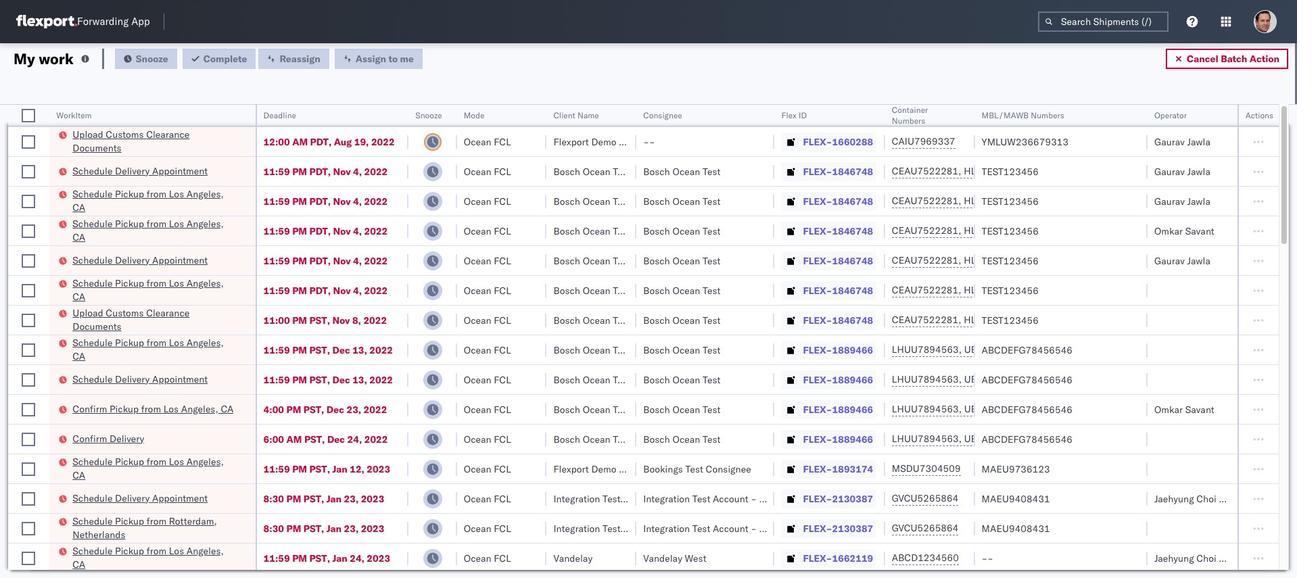 Task type: locate. For each thing, give the bounding box(es) containing it.
documents for 12:00 am pdt, aug 19, 2022
[[73, 142, 121, 154]]

8:30 pm pst, jan 23, 2023
[[264, 493, 384, 505], [264, 523, 384, 535]]

0 vertical spatial omkar savant
[[1155, 225, 1215, 237]]

gvcu5265864 down msdu7304509
[[892, 492, 959, 505]]

1 schedule pickup from los angeles, ca button from the top
[[73, 187, 238, 215]]

flexport demo consignee
[[554, 136, 664, 148], [554, 463, 664, 475]]

1 maeu9408431 from the top
[[982, 493, 1050, 505]]

1 vertical spatial clearance
[[146, 307, 190, 319]]

flex-1660288
[[803, 136, 873, 148]]

8,
[[352, 314, 361, 326]]

1 11:59 pm pst, dec 13, 2022 from the top
[[264, 344, 393, 356]]

11:59 pm pst, dec 13, 2022 up 4:00 pm pst, dec 23, 2022
[[264, 374, 393, 386]]

0 vertical spatial karl
[[759, 493, 777, 505]]

1 flex-1889466 from the top
[[803, 344, 873, 356]]

12 ocean fcl from the top
[[464, 463, 511, 475]]

omkar savant for ceau7522281, hlxu6269489, hlxu8034992
[[1155, 225, 1215, 237]]

flex-1846748
[[803, 165, 873, 178], [803, 195, 873, 207], [803, 225, 873, 237], [803, 255, 873, 267], [803, 284, 873, 297], [803, 314, 873, 326]]

from for fifth schedule pickup from los angeles, ca link from the bottom
[[147, 217, 166, 230]]

13, down 8,
[[353, 344, 367, 356]]

1 vertical spatial am
[[286, 433, 302, 445]]

1 vertical spatial flexport demo consignee
[[554, 463, 664, 475]]

0 vertical spatial account
[[713, 493, 749, 505]]

ymluw236679313
[[982, 136, 1069, 148]]

1 vertical spatial upload
[[73, 307, 103, 319]]

omkar for ceau7522281, hlxu6269489, hlxu8034992
[[1155, 225, 1183, 237]]

jan
[[332, 463, 348, 475], [327, 493, 342, 505], [327, 523, 342, 535], [332, 552, 348, 564]]

2023 for sixth schedule pickup from los angeles, ca link
[[367, 552, 390, 564]]

consignee
[[643, 110, 682, 120], [619, 136, 664, 148], [619, 463, 664, 475], [706, 463, 751, 475]]

gaurav
[[1155, 136, 1185, 148], [1155, 165, 1185, 178], [1155, 195, 1185, 207], [1155, 255, 1185, 267]]

6 ceau7522281, from the top
[[892, 314, 962, 326]]

3 ocean fcl from the top
[[464, 195, 511, 207]]

0 vertical spatial upload customs clearance documents
[[73, 128, 190, 154]]

2023
[[367, 463, 390, 475], [361, 493, 384, 505], [361, 523, 384, 535], [367, 552, 390, 564]]

6 11:59 from the top
[[264, 344, 290, 356]]

8 11:59 from the top
[[264, 463, 290, 475]]

15 ocean fcl from the top
[[464, 552, 511, 564]]

1 vertical spatial documents
[[73, 320, 121, 332]]

5 flex-1846748 from the top
[[803, 284, 873, 297]]

numbers
[[1031, 110, 1065, 120], [892, 116, 926, 126]]

0 vertical spatial flex-2130387
[[803, 493, 873, 505]]

flex-1662119
[[803, 552, 873, 564]]

los inside button
[[163, 403, 179, 415]]

--
[[643, 136, 655, 148], [982, 552, 994, 564]]

11:59 pm pdt, nov 4, 2022 for fifth schedule pickup from los angeles, ca link from the bottom
[[264, 225, 388, 237]]

0 horizontal spatial vandelay
[[554, 552, 593, 564]]

omkar savant
[[1155, 225, 1215, 237], [1155, 403, 1215, 416]]

flex-2130387 up flex-1662119
[[803, 523, 873, 535]]

0 vertical spatial gvcu5265864
[[892, 492, 959, 505]]

integration test account - karl lagerfeld up west
[[643, 523, 820, 535]]

schedule for 3rd schedule delivery appointment link from the bottom
[[73, 254, 113, 266]]

flex
[[782, 110, 797, 120]]

confirm
[[73, 403, 107, 415], [73, 433, 107, 445]]

1 vertical spatial confirm
[[73, 433, 107, 445]]

bosch ocean test
[[554, 165, 631, 178], [643, 165, 721, 178], [554, 195, 631, 207], [643, 195, 721, 207], [554, 225, 631, 237], [643, 225, 721, 237], [554, 255, 631, 267], [643, 255, 721, 267], [554, 284, 631, 297], [643, 284, 721, 297], [554, 314, 631, 326], [643, 314, 721, 326], [554, 344, 631, 356], [643, 344, 721, 356], [554, 374, 631, 386], [643, 374, 721, 386], [554, 403, 631, 416], [643, 403, 721, 416], [554, 433, 631, 445], [643, 433, 721, 445]]

upload customs clearance documents
[[73, 128, 190, 154], [73, 307, 190, 332]]

upload for 11:00 pm pst, nov 8, 2022
[[73, 307, 103, 319]]

3 ceau7522281, hlxu6269489, hlxu8034992 from the top
[[892, 225, 1102, 237]]

vandelay for vandelay west
[[643, 552, 683, 564]]

ca for sixth schedule pickup from los angeles, ca link
[[73, 558, 85, 571]]

9 schedule from the top
[[73, 492, 113, 504]]

jawla
[[1187, 136, 1211, 148], [1187, 165, 1211, 178], [1187, 195, 1211, 207], [1187, 255, 1211, 267]]

2 schedule pickup from los angeles, ca from the top
[[73, 217, 224, 243]]

karl
[[759, 493, 777, 505], [759, 523, 777, 535]]

flexport for --
[[554, 136, 589, 148]]

1 vertical spatial lagerfeld
[[779, 523, 820, 535]]

1 vertical spatial 8:30 pm pst, jan 23, 2023
[[264, 523, 384, 535]]

3 flex- from the top
[[803, 195, 832, 207]]

schedule inside schedule pickup from rotterdam, netherlands
[[73, 515, 113, 527]]

23, down 12,
[[344, 493, 359, 505]]

ceau7522281, for fifth schedule pickup from los angeles, ca link from the bottom
[[892, 225, 962, 237]]

savant for ceau7522281, hlxu6269489, hlxu8034992
[[1186, 225, 1215, 237]]

pickup for fifth schedule pickup from los angeles, ca link from the bottom
[[115, 217, 144, 230]]

3 appointment from the top
[[152, 373, 208, 385]]

0 vertical spatial flexport demo consignee
[[554, 136, 664, 148]]

0 vertical spatial 13,
[[353, 344, 367, 356]]

4 schedule delivery appointment button from the top
[[73, 491, 208, 506]]

am right 6:00
[[286, 433, 302, 445]]

1 vertical spatial gvcu5265864
[[892, 522, 959, 534]]

1 omkar from the top
[[1155, 225, 1183, 237]]

-- right abcd1234560
[[982, 552, 994, 564]]

ca inside button
[[221, 403, 234, 415]]

2 hlxu8034992 from the top
[[1036, 195, 1102, 207]]

1846748 for fifth schedule pickup from los angeles, ca button from the bottom
[[832, 225, 873, 237]]

11:59 pm pst, jan 12, 2023
[[264, 463, 390, 475]]

4 schedule pickup from los angeles, ca button from the top
[[73, 336, 238, 364]]

0 vertical spatial am
[[292, 136, 308, 148]]

2130387 down the 1893174
[[832, 493, 873, 505]]

1 vertical spatial 23,
[[344, 493, 359, 505]]

-- down consignee button
[[643, 136, 655, 148]]

2 integration from the top
[[643, 523, 690, 535]]

2 upload from the top
[[73, 307, 103, 319]]

from for 3rd schedule pickup from los angeles, ca link from the bottom
[[147, 337, 166, 349]]

container numbers
[[892, 105, 928, 126]]

Search Shipments (/) text field
[[1038, 11, 1169, 32]]

0 horizontal spatial numbers
[[892, 116, 926, 126]]

0 vertical spatial 8:30 pm pst, jan 23, 2023
[[264, 493, 384, 505]]

1 1846748 from the top
[[832, 165, 873, 178]]

1 vertical spatial 24,
[[350, 552, 365, 564]]

los for confirm pickup from los angeles, ca button
[[163, 403, 179, 415]]

flexport
[[554, 136, 589, 148], [554, 463, 589, 475]]

pdt, for third schedule pickup from los angeles, ca link from the top of the page
[[309, 284, 331, 297]]

8:30
[[264, 493, 284, 505], [264, 523, 284, 535]]

1 1889466 from the top
[[832, 344, 873, 356]]

6 test123456 from the top
[[982, 314, 1039, 326]]

schedule for sixth schedule pickup from los angeles, ca link
[[73, 545, 113, 557]]

1 vertical spatial 13,
[[353, 374, 367, 386]]

clearance for 12:00 am pdt, aug 19, 2022
[[146, 128, 190, 140]]

6 hlxu6269489, from the top
[[964, 314, 1033, 326]]

ceau7522281,
[[892, 165, 962, 177], [892, 195, 962, 207], [892, 225, 962, 237], [892, 254, 962, 267], [892, 284, 962, 296], [892, 314, 962, 326]]

3 uetu5238478 from the top
[[964, 403, 1030, 415]]

hlxu8034992 for upload customs clearance documents link for 11:00 pm pst, nov 8, 2022
[[1036, 314, 1102, 326]]

0 vertical spatial flexport
[[554, 136, 589, 148]]

0 vertical spatial 24,
[[347, 433, 362, 445]]

23, for schedule delivery appointment
[[344, 493, 359, 505]]

19,
[[354, 136, 369, 148]]

pst, for 3rd schedule pickup from los angeles, ca link from the bottom
[[309, 344, 330, 356]]

confirm pickup from los angeles, ca button
[[73, 402, 234, 417]]

schedule for second schedule pickup from los angeles, ca link from the bottom of the page
[[73, 456, 113, 468]]

10 resize handle column header from the left
[[1132, 105, 1148, 578]]

vandelay
[[554, 552, 593, 564], [643, 552, 683, 564]]

11:59 for third schedule pickup from los angeles, ca link from the top of the page
[[264, 284, 290, 297]]

test
[[613, 165, 631, 178], [703, 165, 721, 178], [613, 195, 631, 207], [703, 195, 721, 207], [613, 225, 631, 237], [703, 225, 721, 237], [613, 255, 631, 267], [703, 255, 721, 267], [613, 284, 631, 297], [703, 284, 721, 297], [613, 314, 631, 326], [703, 314, 721, 326], [613, 344, 631, 356], [703, 344, 721, 356], [613, 374, 631, 386], [703, 374, 721, 386], [613, 403, 631, 416], [703, 403, 721, 416], [613, 433, 631, 445], [703, 433, 721, 445], [686, 463, 703, 475], [693, 493, 710, 505], [1228, 493, 1245, 505], [693, 523, 710, 535]]

pst, for the schedule pickup from rotterdam, netherlands "link"
[[304, 523, 324, 535]]

2023 for second schedule pickup from los angeles, ca link from the bottom of the page
[[367, 463, 390, 475]]

2 schedule pickup from los angeles, ca link from the top
[[73, 217, 238, 244]]

nov
[[333, 165, 351, 178], [333, 195, 351, 207], [333, 225, 351, 237], [333, 255, 351, 267], [333, 284, 351, 297], [332, 314, 350, 326]]

1 vertical spatial savant
[[1186, 403, 1215, 416]]

11:59 pm pdt, nov 4, 2022 for third schedule pickup from los angeles, ca link from the top of the page
[[264, 284, 388, 297]]

upload customs clearance documents for 12:00
[[73, 128, 190, 154]]

3 1889466 from the top
[[832, 403, 873, 416]]

confirm delivery
[[73, 433, 144, 445]]

pickup for second schedule pickup from los angeles, ca link from the bottom of the page
[[115, 456, 144, 468]]

upload customs clearance documents button
[[73, 128, 238, 156], [73, 306, 238, 334]]

1 vertical spatial upload customs clearance documents button
[[73, 306, 238, 334]]

8:30 down 6:00
[[264, 493, 284, 505]]

1 ocean fcl from the top
[[464, 136, 511, 148]]

schedule for third schedule pickup from los angeles, ca link from the top of the page
[[73, 277, 113, 289]]

3 lhuu7894563, from the top
[[892, 403, 962, 415]]

lagerfeld up flex-1662119
[[779, 523, 820, 535]]

0 vertical spatial omkar
[[1155, 225, 1183, 237]]

schedule for first schedule pickup from los angeles, ca link from the top of the page
[[73, 188, 113, 200]]

gvcu5265864 up abcd1234560
[[892, 522, 959, 534]]

flex-1660288 button
[[782, 132, 876, 151], [782, 132, 876, 151]]

omkar savant for lhuu7894563, uetu5238478
[[1155, 403, 1215, 416]]

los
[[169, 188, 184, 200], [169, 217, 184, 230], [169, 277, 184, 289], [169, 337, 184, 349], [163, 403, 179, 415], [169, 456, 184, 468], [169, 545, 184, 557]]

1 vertical spatial account
[[713, 523, 749, 535]]

0 vertical spatial 23,
[[347, 403, 361, 416]]

3 schedule delivery appointment from the top
[[73, 373, 208, 385]]

pdt, for upload customs clearance documents link corresponding to 12:00 am pdt, aug 19, 2022
[[310, 136, 332, 148]]

numbers down container
[[892, 116, 926, 126]]

hlxu6269489, for upload customs clearance documents link for 11:00 pm pst, nov 8, 2022
[[964, 314, 1033, 326]]

flex-1846748 button
[[782, 162, 876, 181], [782, 162, 876, 181], [782, 192, 876, 211], [782, 192, 876, 211], [782, 222, 876, 240], [782, 222, 876, 240], [782, 251, 876, 270], [782, 251, 876, 270], [782, 281, 876, 300], [782, 281, 876, 300], [782, 311, 876, 330], [782, 311, 876, 330]]

None checkbox
[[22, 165, 35, 178], [22, 254, 35, 268], [22, 403, 35, 416], [22, 522, 35, 535], [22, 165, 35, 178], [22, 254, 35, 268], [22, 403, 35, 416], [22, 522, 35, 535]]

1 vertical spatial maeu9408431
[[982, 523, 1050, 535]]

1 vertical spatial demo
[[592, 463, 617, 475]]

2 ceau7522281, from the top
[[892, 195, 962, 207]]

2 documents from the top
[[73, 320, 121, 332]]

1 vertical spatial omkar savant
[[1155, 403, 1215, 416]]

8:30 up 11:59 pm pst, jan 24, 2023
[[264, 523, 284, 535]]

0 vertical spatial 8:30
[[264, 493, 284, 505]]

0 vertical spatial confirm
[[73, 403, 107, 415]]

1 karl from the top
[[759, 493, 777, 505]]

demo down the name
[[592, 136, 617, 148]]

upload customs clearance documents link
[[73, 128, 238, 155], [73, 306, 238, 333]]

6 flex-1846748 from the top
[[803, 314, 873, 326]]

0 vertical spatial integration
[[643, 493, 690, 505]]

2 gaurav jawla from the top
[[1155, 165, 1211, 178]]

bookings
[[643, 463, 683, 475]]

schedule
[[73, 165, 113, 177], [73, 188, 113, 200], [73, 217, 113, 230], [73, 254, 113, 266], [73, 277, 113, 289], [73, 337, 113, 349], [73, 373, 113, 385], [73, 456, 113, 468], [73, 492, 113, 504], [73, 515, 113, 527], [73, 545, 113, 557]]

2 confirm from the top
[[73, 433, 107, 445]]

customs
[[106, 128, 144, 140], [106, 307, 144, 319]]

1 horizontal spatial --
[[982, 552, 994, 564]]

integration up vandelay west
[[643, 523, 690, 535]]

2023 for the schedule pickup from rotterdam, netherlands "link"
[[361, 523, 384, 535]]

2 integration test account - karl lagerfeld from the top
[[643, 523, 820, 535]]

2 account from the top
[[713, 523, 749, 535]]

test123456 for third schedule pickup from los angeles, ca link from the top of the page
[[982, 284, 1039, 297]]

1889466
[[832, 344, 873, 356], [832, 374, 873, 386], [832, 403, 873, 416], [832, 433, 873, 445]]

forwarding app
[[77, 15, 150, 28]]

5 hlxu6269489, from the top
[[964, 284, 1033, 296]]

from for second schedule pickup from los angeles, ca link from the bottom of the page
[[147, 456, 166, 468]]

ca for second schedule pickup from los angeles, ca link from the bottom of the page
[[73, 469, 85, 481]]

pst, for second schedule pickup from los angeles, ca link from the bottom of the page
[[309, 463, 330, 475]]

flex-2130387 down flex-1893174
[[803, 493, 873, 505]]

hlxu6269489,
[[964, 165, 1033, 177], [964, 195, 1033, 207], [964, 225, 1033, 237], [964, 254, 1033, 267], [964, 284, 1033, 296], [964, 314, 1033, 326]]

documents
[[73, 142, 121, 154], [73, 320, 121, 332]]

schedule pickup from los angeles, ca button
[[73, 187, 238, 215], [73, 217, 238, 245], [73, 276, 238, 305], [73, 336, 238, 364], [73, 455, 238, 483], [73, 544, 238, 573]]

0 vertical spatial integration test account - karl lagerfeld
[[643, 493, 820, 505]]

2 lhuu7894563, uetu5238478 from the top
[[892, 373, 1030, 386]]

5 fcl from the top
[[494, 255, 511, 267]]

1 schedule delivery appointment from the top
[[73, 165, 208, 177]]

flex-2130387 button
[[782, 489, 876, 508], [782, 489, 876, 508], [782, 519, 876, 538], [782, 519, 876, 538]]

6 resize handle column header from the left
[[620, 105, 637, 578]]

from inside schedule pickup from rotterdam, netherlands
[[147, 515, 166, 527]]

4 appointment from the top
[[152, 492, 208, 504]]

flex-1662119 button
[[782, 549, 876, 568], [782, 549, 876, 568]]

4,
[[353, 165, 362, 178], [353, 195, 362, 207], [353, 225, 362, 237], [353, 255, 362, 267], [353, 284, 362, 297]]

1 ceau7522281, hlxu6269489, hlxu8034992 from the top
[[892, 165, 1102, 177]]

1893174
[[832, 463, 873, 475]]

1 upload customs clearance documents link from the top
[[73, 128, 238, 155]]

pickup for 3rd schedule pickup from los angeles, ca link from the bottom
[[115, 337, 144, 349]]

0 vertical spatial customs
[[106, 128, 144, 140]]

0 vertical spatial demo
[[592, 136, 617, 148]]

8:30 pm pst, jan 23, 2023 up 11:59 pm pst, jan 24, 2023
[[264, 523, 384, 535]]

angeles, inside button
[[181, 403, 218, 415]]

11:59 for first schedule pickup from los angeles, ca link from the top of the page
[[264, 195, 290, 207]]

23, up 6:00 am pst, dec 24, 2022
[[347, 403, 361, 416]]

origin
[[1248, 493, 1274, 505]]

schedule delivery appointment for 3rd schedule delivery appointment link from the bottom
[[73, 254, 208, 266]]

0 vertical spatial upload customs clearance documents link
[[73, 128, 238, 155]]

1 vertical spatial omkar
[[1155, 403, 1183, 416]]

flex-1889466
[[803, 344, 873, 356], [803, 374, 873, 386], [803, 403, 873, 416], [803, 433, 873, 445]]

nov for fifth schedule pickup from los angeles, ca button from the bottom
[[333, 225, 351, 237]]

delivery
[[115, 165, 150, 177], [115, 254, 150, 266], [115, 373, 150, 385], [110, 433, 144, 445], [115, 492, 150, 504]]

23, up 11:59 pm pst, jan 24, 2023
[[344, 523, 359, 535]]

4, for fifth schedule pickup from los angeles, ca link from the bottom
[[353, 225, 362, 237]]

4 hlxu8034992 from the top
[[1036, 254, 1102, 267]]

11:59 pm pst, dec 13, 2022 down "11:00 pm pst, nov 8, 2022"
[[264, 344, 393, 356]]

4 schedule pickup from los angeles, ca link from the top
[[73, 336, 238, 363]]

ca for 3rd schedule pickup from los angeles, ca link from the bottom
[[73, 350, 85, 362]]

0 vertical spatial documents
[[73, 142, 121, 154]]

3 flex-1889466 from the top
[[803, 403, 873, 416]]

cancel batch action
[[1187, 52, 1280, 65]]

2 abcdefg78456546 from the top
[[982, 374, 1073, 386]]

from for confirm pickup from los angeles, ca link
[[141, 403, 161, 415]]

4 ceau7522281, from the top
[[892, 254, 962, 267]]

appointment for 1st schedule delivery appointment link from the bottom
[[152, 492, 208, 504]]

2 gvcu5265864 from the top
[[892, 522, 959, 534]]

mbl/mawb numbers
[[982, 110, 1065, 120]]

snooze
[[416, 110, 442, 120]]

confirm delivery button
[[73, 432, 144, 447]]

0 vertical spatial maeu9408431
[[982, 493, 1050, 505]]

0 vertical spatial clearance
[[146, 128, 190, 140]]

omkar for lhuu7894563, uetu5238478
[[1155, 403, 1183, 416]]

los for 6th schedule pickup from los angeles, ca button from the top
[[169, 545, 184, 557]]

lagerfeld down flex-1893174
[[779, 493, 820, 505]]

test123456
[[982, 165, 1039, 178], [982, 195, 1039, 207], [982, 225, 1039, 237], [982, 255, 1039, 267], [982, 284, 1039, 297], [982, 314, 1039, 326]]

1 vertical spatial customs
[[106, 307, 144, 319]]

1 vertical spatial 8:30
[[264, 523, 284, 535]]

pst, for sixth schedule pickup from los angeles, ca link
[[309, 552, 330, 564]]

1 vandelay from the left
[[554, 552, 593, 564]]

account
[[713, 493, 749, 505], [713, 523, 749, 535]]

am for pst,
[[286, 433, 302, 445]]

savant for lhuu7894563, uetu5238478
[[1186, 403, 1215, 416]]

ca
[[73, 201, 85, 213], [73, 231, 85, 243], [73, 291, 85, 303], [73, 350, 85, 362], [221, 403, 234, 415], [73, 469, 85, 481], [73, 558, 85, 571]]

4 abcdefg78456546 from the top
[[982, 433, 1073, 445]]

1 vertical spatial flexport
[[554, 463, 589, 475]]

2 resize handle column header from the left
[[239, 105, 255, 578]]

0 vertical spatial upload customs clearance documents button
[[73, 128, 238, 156]]

5 schedule pickup from los angeles, ca from the top
[[73, 456, 224, 481]]

integration test account - karl lagerfeld down bookings test consignee
[[643, 493, 820, 505]]

1 integration test account - karl lagerfeld from the top
[[643, 493, 820, 505]]

flex-1846748 for third schedule pickup from los angeles, ca link from the top of the page
[[803, 284, 873, 297]]

None checkbox
[[22, 109, 35, 122], [22, 135, 35, 148], [22, 194, 35, 208], [22, 224, 35, 238], [22, 284, 35, 297], [22, 314, 35, 327], [22, 343, 35, 357], [22, 373, 35, 387], [22, 433, 35, 446], [22, 462, 35, 476], [22, 492, 35, 506], [22, 552, 35, 565], [22, 109, 35, 122], [22, 135, 35, 148], [22, 194, 35, 208], [22, 224, 35, 238], [22, 284, 35, 297], [22, 314, 35, 327], [22, 343, 35, 357], [22, 373, 35, 387], [22, 433, 35, 446], [22, 462, 35, 476], [22, 492, 35, 506], [22, 552, 35, 565]]

integration
[[643, 493, 690, 505], [643, 523, 690, 535]]

action
[[1250, 52, 1280, 65]]

1 savant from the top
[[1186, 225, 1215, 237]]

omkar
[[1155, 225, 1183, 237], [1155, 403, 1183, 416]]

6 schedule from the top
[[73, 337, 113, 349]]

mbl/mawb numbers button
[[975, 108, 1134, 121]]

1 confirm from the top
[[73, 403, 107, 415]]

1 vertical spatial upload customs clearance documents
[[73, 307, 190, 332]]

5 ceau7522281, hlxu6269489, hlxu8034992 from the top
[[892, 284, 1102, 296]]

4 jawla from the top
[[1187, 255, 1211, 267]]

pst, for upload customs clearance documents link for 11:00 pm pst, nov 8, 2022
[[309, 314, 330, 326]]

schedule pickup from los angeles, ca link
[[73, 187, 238, 214], [73, 217, 238, 244], [73, 276, 238, 303], [73, 336, 238, 363], [73, 455, 238, 482], [73, 544, 238, 571]]

numbers up ymluw236679313
[[1031, 110, 1065, 120]]

2 omkar from the top
[[1155, 403, 1183, 416]]

5 11:59 from the top
[[264, 284, 290, 297]]

los for 3rd schedule pickup from los angeles, ca button from the top of the page
[[169, 277, 184, 289]]

9 ocean fcl from the top
[[464, 374, 511, 386]]

schedule delivery appointment for 4th schedule delivery appointment link from the bottom
[[73, 165, 208, 177]]

1 vertical spatial karl
[[759, 523, 777, 535]]

0 vertical spatial 2130387
[[832, 493, 873, 505]]

14 fcl from the top
[[494, 523, 511, 535]]

demo left bookings
[[592, 463, 617, 475]]

west
[[685, 552, 707, 564]]

client
[[554, 110, 576, 120]]

1 vertical spatial integration
[[643, 523, 690, 535]]

11:59
[[264, 165, 290, 178], [264, 195, 290, 207], [264, 225, 290, 237], [264, 255, 290, 267], [264, 284, 290, 297], [264, 344, 290, 356], [264, 374, 290, 386], [264, 463, 290, 475], [264, 552, 290, 564]]

uetu5238478
[[964, 344, 1030, 356], [964, 373, 1030, 386], [964, 403, 1030, 415], [964, 433, 1030, 445]]

2 clearance from the top
[[146, 307, 190, 319]]

operator
[[1155, 110, 1187, 120]]

1 horizontal spatial numbers
[[1031, 110, 1065, 120]]

am right 12:00
[[292, 136, 308, 148]]

0 vertical spatial savant
[[1186, 225, 1215, 237]]

1 vertical spatial 11:59 pm pst, dec 13, 2022
[[264, 374, 393, 386]]

5 4, from the top
[[353, 284, 362, 297]]

1 schedule pickup from los angeles, ca link from the top
[[73, 187, 238, 214]]

5 test123456 from the top
[[982, 284, 1039, 297]]

8:30 pm pst, jan 23, 2023 down 11:59 pm pst, jan 12, 2023
[[264, 493, 384, 505]]

jaehyung
[[1155, 493, 1194, 505]]

confirm pickup from los angeles, ca link
[[73, 402, 234, 416]]

1 jawla from the top
[[1187, 136, 1211, 148]]

ca for fifth schedule pickup from los angeles, ca link from the bottom
[[73, 231, 85, 243]]

schedule for 3rd schedule delivery appointment link from the top
[[73, 373, 113, 385]]

1 flexport demo consignee from the top
[[554, 136, 664, 148]]

0 vertical spatial upload
[[73, 128, 103, 140]]

schedule delivery appointment link
[[73, 164, 208, 178], [73, 253, 208, 267], [73, 372, 208, 386], [73, 491, 208, 505]]

pickup inside schedule pickup from rotterdam, netherlands
[[115, 515, 144, 527]]

1 horizontal spatial vandelay
[[643, 552, 683, 564]]

resize handle column header
[[33, 105, 50, 578], [239, 105, 255, 578], [393, 105, 409, 578], [441, 105, 457, 578], [531, 105, 547, 578], [620, 105, 637, 578], [759, 105, 775, 578], [869, 105, 885, 578], [959, 105, 975, 578], [1132, 105, 1148, 578], [1221, 105, 1238, 578], [1263, 105, 1279, 578]]

1 vertical spatial integration test account - karl lagerfeld
[[643, 523, 820, 535]]

integration down bookings
[[643, 493, 690, 505]]

7 ocean fcl from the top
[[464, 314, 511, 326]]

delivery for 4th 'schedule delivery appointment' button from the bottom of the page
[[115, 165, 150, 177]]

0 vertical spatial 11:59 pm pst, dec 13, 2022
[[264, 344, 393, 356]]

3 schedule delivery appointment link from the top
[[73, 372, 208, 386]]

flex-2130387
[[803, 493, 873, 505], [803, 523, 873, 535]]

2130387
[[832, 493, 873, 505], [832, 523, 873, 535]]

0 vertical spatial lagerfeld
[[779, 493, 820, 505]]

flex-1846748 for first schedule pickup from los angeles, ca link from the top of the page
[[803, 195, 873, 207]]

pickup for confirm pickup from los angeles, ca link
[[110, 403, 139, 415]]

0 vertical spatial --
[[643, 136, 655, 148]]

msdu7304509
[[892, 463, 961, 475]]

1 appointment from the top
[[152, 165, 208, 177]]

confirm for confirm pickup from los angeles, ca
[[73, 403, 107, 415]]

13, up 4:00 pm pst, dec 23, 2022
[[353, 374, 367, 386]]

2130387 up 1662119
[[832, 523, 873, 535]]

dec up 11:59 pm pst, jan 12, 2023
[[327, 433, 345, 445]]

7 schedule from the top
[[73, 373, 113, 385]]

4, for first schedule pickup from los angeles, ca link from the top of the page
[[353, 195, 362, 207]]

2 appointment from the top
[[152, 254, 208, 266]]

rotterdam,
[[169, 515, 217, 527]]

flex-1893174 button
[[782, 460, 876, 479], [782, 460, 876, 479]]

2 flexport from the top
[[554, 463, 589, 475]]

from for the schedule pickup from rotterdam, netherlands "link"
[[147, 515, 166, 527]]

numbers inside container numbers
[[892, 116, 926, 126]]

4, for third schedule pickup from los angeles, ca link from the top of the page
[[353, 284, 362, 297]]

upload for 12:00 am pdt, aug 19, 2022
[[73, 128, 103, 140]]

11:59 pm pst, dec 13, 2022
[[264, 344, 393, 356], [264, 374, 393, 386]]

4 1889466 from the top
[[832, 433, 873, 445]]

confirm pickup from los angeles, ca
[[73, 403, 234, 415]]

vandelay for vandelay
[[554, 552, 593, 564]]

lhuu7894563,
[[892, 344, 962, 356], [892, 373, 962, 386], [892, 403, 962, 415], [892, 433, 962, 445]]

1 vertical spatial upload customs clearance documents link
[[73, 306, 238, 333]]

savant
[[1186, 225, 1215, 237], [1186, 403, 1215, 416]]

2 karl from the top
[[759, 523, 777, 535]]

test123456 for first schedule pickup from los angeles, ca link from the top of the page
[[982, 195, 1039, 207]]

delivery for 4th 'schedule delivery appointment' button
[[115, 492, 150, 504]]

2 11:59 from the top
[[264, 195, 290, 207]]

3 abcdefg78456546 from the top
[[982, 403, 1073, 416]]

1 vertical spatial 2130387
[[832, 523, 873, 535]]

1 vertical spatial flex-2130387
[[803, 523, 873, 535]]

delivery for confirm delivery button
[[110, 433, 144, 445]]

3 lhuu7894563, uetu5238478 from the top
[[892, 403, 1030, 415]]



Task type: describe. For each thing, give the bounding box(es) containing it.
1 8:30 from the top
[[264, 493, 284, 505]]

1 flex-2130387 from the top
[[803, 493, 873, 505]]

flexport demo consignee for --
[[554, 136, 664, 148]]

3 gaurav from the top
[[1155, 195, 1185, 207]]

4 lhuu7894563, from the top
[[892, 433, 962, 445]]

jan for sixth schedule pickup from los angeles, ca link
[[332, 552, 348, 564]]

3 gaurav jawla from the top
[[1155, 195, 1211, 207]]

1 test123456 from the top
[[982, 165, 1039, 178]]

12,
[[350, 463, 365, 475]]

4 fcl from the top
[[494, 225, 511, 237]]

11:59 for 3rd schedule pickup from los angeles, ca link from the bottom
[[264, 344, 290, 356]]

2 flex-1889466 from the top
[[803, 374, 873, 386]]

7 11:59 from the top
[[264, 374, 290, 386]]

upload customs clearance documents link for 12:00 am pdt, aug 19, 2022
[[73, 128, 238, 155]]

hlxu6269489, for fifth schedule pickup from los angeles, ca link from the bottom
[[964, 225, 1033, 237]]

schedule for 4th schedule delivery appointment link from the bottom
[[73, 165, 113, 177]]

4 ocean fcl from the top
[[464, 225, 511, 237]]

1 vertical spatial --
[[982, 552, 994, 564]]

1 ceau7522281, from the top
[[892, 165, 962, 177]]

3 schedule pickup from los angeles, ca link from the top
[[73, 276, 238, 303]]

hlxu8034992 for first schedule pickup from los angeles, ca link from the top of the page
[[1036, 195, 1102, 207]]

los for 3rd schedule pickup from los angeles, ca button from the bottom of the page
[[169, 337, 184, 349]]

11:00 pm pst, nov 8, 2022
[[264, 314, 387, 326]]

ceau7522281, for third schedule pickup from los angeles, ca link from the top of the page
[[892, 284, 962, 296]]

2 ocean fcl from the top
[[464, 165, 511, 178]]

vandelay west
[[643, 552, 707, 564]]

caiu7969337
[[892, 135, 956, 147]]

2 2130387 from the top
[[832, 523, 873, 535]]

pst, for confirm delivery link
[[304, 433, 325, 445]]

schedule pickup from rotterdam, netherlands button
[[73, 514, 238, 543]]

7 flex- from the top
[[803, 314, 832, 326]]

3 schedule pickup from los angeles, ca from the top
[[73, 277, 224, 303]]

schedule for 3rd schedule pickup from los angeles, ca link from the bottom
[[73, 337, 113, 349]]

11:00
[[264, 314, 290, 326]]

my work
[[14, 49, 74, 68]]

1 flex-1846748 from the top
[[803, 165, 873, 178]]

numbers for container numbers
[[892, 116, 926, 126]]

bookings test consignee
[[643, 463, 751, 475]]

confirm for confirm delivery
[[73, 433, 107, 445]]

11:59 for second schedule pickup from los angeles, ca link from the bottom of the page
[[264, 463, 290, 475]]

ca for confirm pickup from los angeles, ca link
[[221, 403, 234, 415]]

id
[[799, 110, 807, 120]]

1 fcl from the top
[[494, 136, 511, 148]]

3 jawla from the top
[[1187, 195, 1211, 207]]

abcd1234560
[[892, 552, 959, 564]]

9 flex- from the top
[[803, 374, 832, 386]]

schedule for the schedule pickup from rotterdam, netherlands "link"
[[73, 515, 113, 527]]

jaehyung choi - test origin agen
[[1155, 493, 1297, 505]]

1846748 for 11:00 pm pst, nov 8, 2022's upload customs clearance documents button
[[832, 314, 873, 326]]

8 ocean fcl from the top
[[464, 344, 511, 356]]

5 schedule pickup from los angeles, ca button from the top
[[73, 455, 238, 483]]

schedule delivery appointment for 1st schedule delivery appointment link from the bottom
[[73, 492, 208, 504]]

flex id
[[782, 110, 807, 120]]

5 ocean fcl from the top
[[464, 255, 511, 267]]

consignee inside button
[[643, 110, 682, 120]]

11:59 for sixth schedule pickup from los angeles, ca link
[[264, 552, 290, 564]]

1 schedule delivery appointment link from the top
[[73, 164, 208, 178]]

2 flex-2130387 from the top
[[803, 523, 873, 535]]

6 schedule pickup from los angeles, ca from the top
[[73, 545, 224, 571]]

1 4, from the top
[[353, 165, 362, 178]]

pickup for the schedule pickup from rotterdam, netherlands "link"
[[115, 515, 144, 527]]

los for 1st schedule pickup from los angeles, ca button from the top
[[169, 188, 184, 200]]

appointment for 3rd schedule delivery appointment link from the top
[[152, 373, 208, 385]]

nov for 3rd schedule pickup from los angeles, ca button from the top of the page
[[333, 284, 351, 297]]

dec down "11:00 pm pst, nov 8, 2022"
[[332, 344, 350, 356]]

12:00 am pdt, aug 19, 2022
[[264, 136, 395, 148]]

pdt, for fifth schedule pickup from los angeles, ca link from the bottom
[[309, 225, 331, 237]]

ca for third schedule pickup from los angeles, ca link from the top of the page
[[73, 291, 85, 303]]

client name button
[[547, 108, 623, 121]]

8 fcl from the top
[[494, 344, 511, 356]]

flexport for bookings test consignee
[[554, 463, 589, 475]]

4:00 pm pst, dec 23, 2022
[[264, 403, 387, 416]]

1 13, from the top
[[353, 344, 367, 356]]

4 1846748 from the top
[[832, 255, 873, 267]]

demo for --
[[592, 136, 617, 148]]

dec up 4:00 pm pst, dec 23, 2022
[[332, 374, 350, 386]]

deadline
[[264, 110, 296, 120]]

1 gvcu5265864 from the top
[[892, 492, 959, 505]]

upload customs clearance documents for 11:00
[[73, 307, 190, 332]]

8 resize handle column header from the left
[[869, 105, 885, 578]]

workitem button
[[50, 108, 242, 121]]

mbl/mawb
[[982, 110, 1029, 120]]

1846748 for 1st schedule pickup from los angeles, ca button from the top
[[832, 195, 873, 207]]

am for pdt,
[[292, 136, 308, 148]]

pickup for sixth schedule pickup from los angeles, ca link
[[115, 545, 144, 557]]

12:00
[[264, 136, 290, 148]]

4 hlxu6269489, from the top
[[964, 254, 1033, 267]]

schedule delivery appointment for 3rd schedule delivery appointment link from the top
[[73, 373, 208, 385]]

documents for 11:00 pm pst, nov 8, 2022
[[73, 320, 121, 332]]

2 11:59 pm pst, dec 13, 2022 from the top
[[264, 374, 393, 386]]

mode button
[[457, 108, 533, 121]]

1 8:30 pm pst, jan 23, 2023 from the top
[[264, 493, 384, 505]]

flex-1846748 for upload customs clearance documents link for 11:00 pm pst, nov 8, 2022
[[803, 314, 873, 326]]

jan for second schedule pickup from los angeles, ca link from the bottom of the page
[[332, 463, 348, 475]]

1662119
[[832, 552, 873, 564]]

flexport demo consignee for bookings test consignee
[[554, 463, 664, 475]]

cancel batch action button
[[1166, 48, 1289, 69]]

2 uetu5238478 from the top
[[964, 373, 1030, 386]]

client name
[[554, 110, 599, 120]]

pickup for third schedule pickup from los angeles, ca link from the top of the page
[[115, 277, 144, 289]]

los for second schedule pickup from los angeles, ca button from the bottom
[[169, 456, 184, 468]]

23, for confirm pickup from los angeles, ca
[[347, 403, 361, 416]]

my
[[14, 49, 35, 68]]

6 fcl from the top
[[494, 284, 511, 297]]

from for sixth schedule pickup from los angeles, ca link
[[147, 545, 166, 557]]

11:59 pm pst, jan 24, 2023
[[264, 552, 390, 564]]

10 fcl from the top
[[494, 403, 511, 416]]

confirm delivery link
[[73, 432, 144, 445]]

upload customs clearance documents button for 12:00 am pdt, aug 19, 2022
[[73, 128, 238, 156]]

2 ceau7522281, hlxu6269489, hlxu8034992 from the top
[[892, 195, 1102, 207]]

1 lhuu7894563, uetu5238478 from the top
[[892, 344, 1030, 356]]

1 2130387 from the top
[[832, 493, 873, 505]]

dec up 6:00 am pst, dec 24, 2022
[[327, 403, 344, 416]]

choi
[[1197, 493, 1217, 505]]

2 13, from the top
[[353, 374, 367, 386]]

1 hlxu8034992 from the top
[[1036, 165, 1102, 177]]

2 flex- from the top
[[803, 165, 832, 178]]

2 jawla from the top
[[1187, 165, 1211, 178]]

5 resize handle column header from the left
[[531, 105, 547, 578]]

2 lagerfeld from the top
[[779, 523, 820, 535]]

6:00 am pst, dec 24, 2022
[[264, 433, 388, 445]]

from for first schedule pickup from los angeles, ca link from the top of the page
[[147, 188, 166, 200]]

1 integration from the top
[[643, 493, 690, 505]]

2 fcl from the top
[[494, 165, 511, 178]]

delivery for 3rd 'schedule delivery appointment' button
[[115, 373, 150, 385]]

ceau7522281, for upload customs clearance documents link for 11:00 pm pst, nov 8, 2022
[[892, 314, 962, 326]]

batch
[[1221, 52, 1248, 65]]

name
[[578, 110, 599, 120]]

flexport. image
[[16, 15, 77, 28]]

14 ocean fcl from the top
[[464, 523, 511, 535]]

12 fcl from the top
[[494, 463, 511, 475]]

4 uetu5238478 from the top
[[964, 433, 1030, 445]]

upload customs clearance documents link for 11:00 pm pst, nov 8, 2022
[[73, 306, 238, 333]]

2 8:30 from the top
[[264, 523, 284, 535]]

cancel
[[1187, 52, 1219, 65]]

3 resize handle column header from the left
[[393, 105, 409, 578]]

1 account from the top
[[713, 493, 749, 505]]

2 8:30 pm pst, jan 23, 2023 from the top
[[264, 523, 384, 535]]

1 hlxu6269489, from the top
[[964, 165, 1033, 177]]

5 schedule pickup from los angeles, ca link from the top
[[73, 455, 238, 482]]

forwarding app link
[[16, 15, 150, 28]]

1 gaurav jawla from the top
[[1155, 136, 1211, 148]]

demo for bookings test consignee
[[592, 463, 617, 475]]

0 horizontal spatial --
[[643, 136, 655, 148]]

maeu9736123
[[982, 463, 1050, 475]]

2 schedule delivery appointment button from the top
[[73, 253, 208, 268]]

8 flex- from the top
[[803, 344, 832, 356]]

schedule pickup from rotterdam, netherlands link
[[73, 514, 238, 541]]

1660288
[[832, 136, 873, 148]]

agen
[[1276, 493, 1297, 505]]

2 maeu9408431 from the top
[[982, 523, 1050, 535]]

14 flex- from the top
[[803, 523, 832, 535]]

consignee button
[[637, 108, 761, 121]]

forwarding
[[77, 15, 129, 28]]

mode
[[464, 110, 485, 120]]

13 fcl from the top
[[494, 493, 511, 505]]

hlxu8034992 for fifth schedule pickup from los angeles, ca link from the bottom
[[1036, 225, 1102, 237]]

flex-1893174
[[803, 463, 873, 475]]

appointment for 4th schedule delivery appointment link from the bottom
[[152, 165, 208, 177]]

4:00
[[264, 403, 284, 416]]

12 resize handle column header from the left
[[1263, 105, 1279, 578]]

numbers for mbl/mawb numbers
[[1031, 110, 1065, 120]]

container
[[892, 105, 928, 115]]

6 schedule pickup from los angeles, ca button from the top
[[73, 544, 238, 573]]

netherlands
[[73, 529, 125, 541]]

actions
[[1246, 110, 1274, 120]]

work
[[39, 49, 74, 68]]

6 ceau7522281, hlxu6269489, hlxu8034992 from the top
[[892, 314, 1102, 326]]

pickup for first schedule pickup from los angeles, ca link from the top of the page
[[115, 188, 144, 200]]

1 schedule delivery appointment button from the top
[[73, 164, 208, 179]]

2 lhuu7894563, from the top
[[892, 373, 962, 386]]

app
[[131, 15, 150, 28]]

schedule pickup from rotterdam, netherlands
[[73, 515, 217, 541]]

6:00
[[264, 433, 284, 445]]

2 gaurav from the top
[[1155, 165, 1185, 178]]

flex id button
[[775, 108, 872, 121]]

delivery for 3rd 'schedule delivery appointment' button from the bottom of the page
[[115, 254, 150, 266]]

jan for the schedule pickup from rotterdam, netherlands "link"
[[327, 523, 342, 535]]

hlxu6269489, for third schedule pickup from los angeles, ca link from the top of the page
[[964, 284, 1033, 296]]

nov for 11:00 pm pst, nov 8, 2022's upload customs clearance documents button
[[332, 314, 350, 326]]

4 schedule delivery appointment link from the top
[[73, 491, 208, 505]]

deadline button
[[257, 108, 395, 121]]

test123456 for upload customs clearance documents link for 11:00 pm pst, nov 8, 2022
[[982, 314, 1039, 326]]

5 flex- from the top
[[803, 255, 832, 267]]

10 ocean fcl from the top
[[464, 403, 511, 416]]

4 11:59 from the top
[[264, 255, 290, 267]]

nov for 1st schedule pickup from los angeles, ca button from the top
[[333, 195, 351, 207]]

workitem
[[56, 110, 92, 120]]

11 resize handle column header from the left
[[1221, 105, 1238, 578]]

from for third schedule pickup from los angeles, ca link from the top of the page
[[147, 277, 166, 289]]

13 ocean fcl from the top
[[464, 493, 511, 505]]

container numbers button
[[885, 102, 962, 126]]

2 vertical spatial 23,
[[344, 523, 359, 535]]

hlxu6269489, for first schedule pickup from los angeles, ca link from the top of the page
[[964, 195, 1033, 207]]

1 resize handle column header from the left
[[33, 105, 50, 578]]

aug
[[334, 136, 352, 148]]



Task type: vqa. For each thing, say whether or not it's contained in the screenshot.
Confirmation of clearance
no



